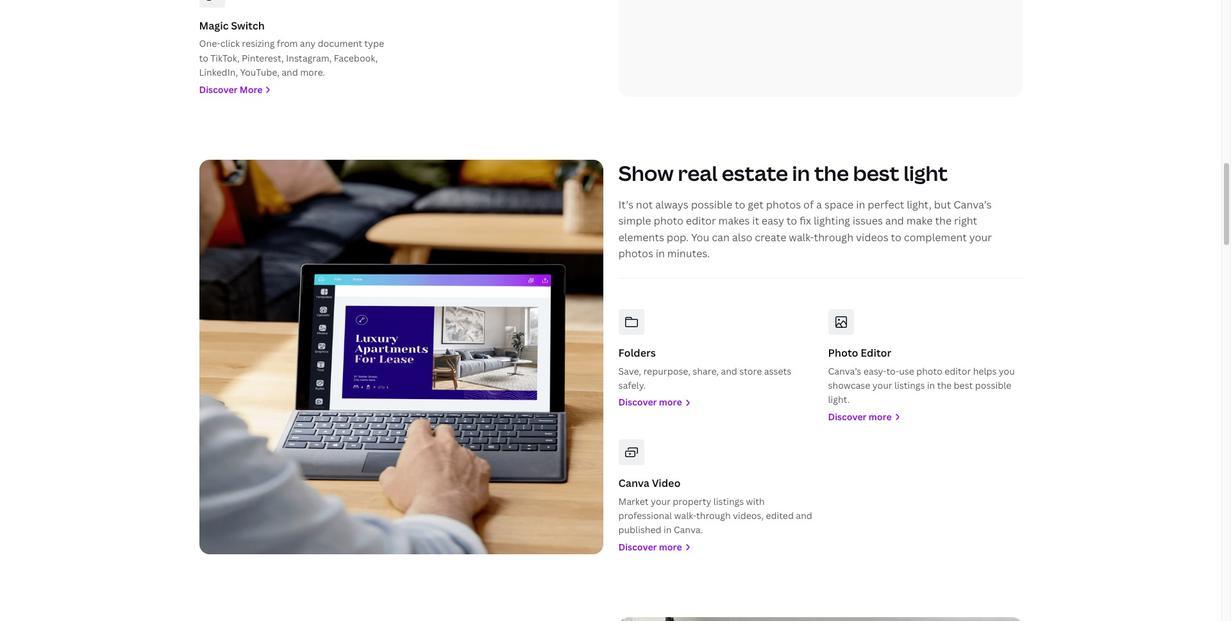 Task type: locate. For each thing, give the bounding box(es) containing it.
0 vertical spatial through
[[815, 230, 854, 244]]

listings
[[895, 379, 926, 391], [714, 495, 744, 507]]

one-
[[199, 37, 221, 50]]

through down "lighting" in the top right of the page
[[815, 230, 854, 244]]

photos
[[767, 197, 802, 211], [619, 247, 654, 261]]

the
[[815, 159, 849, 187], [936, 214, 952, 228], [938, 379, 952, 391]]

1 horizontal spatial possible
[[976, 379, 1012, 391]]

1 horizontal spatial through
[[815, 230, 854, 244]]

and inside folders save, repurpose, share, and store assets safely.
[[721, 365, 738, 377]]

0 vertical spatial more
[[660, 396, 682, 408]]

0 horizontal spatial photo
[[654, 214, 684, 228]]

editing text for real estate flyer in canva image
[[619, 617, 1023, 621]]

simple
[[619, 214, 652, 228]]

0 horizontal spatial walk-
[[675, 510, 697, 522]]

1 vertical spatial canva's
[[829, 365, 862, 377]]

your inside photo editor canva's easy-to-use photo editor helps you showcase your listings in the best possible light.
[[873, 379, 893, 391]]

possible up makes
[[691, 197, 733, 211]]

to left get
[[735, 197, 746, 211]]

1 horizontal spatial best
[[954, 379, 974, 391]]

1 horizontal spatial editor
[[945, 365, 972, 377]]

1 vertical spatial editor
[[945, 365, 972, 377]]

in inside canva video market your property listings with professional walk-through videos, edited and published in canva.
[[664, 524, 672, 536]]

more.
[[300, 66, 325, 78]]

walk- down fix on the top of page
[[789, 230, 815, 244]]

photo
[[654, 214, 684, 228], [917, 365, 943, 377]]

and inside it's not always possible to get photos of a space in perfect light, but canva's simple photo editor makes it easy to fix lighting issues and make the right elements pop. you can also create walk-through videos to complement your photos in minutes.
[[886, 214, 905, 228]]

to down one-
[[199, 52, 208, 64]]

0 vertical spatial photos
[[767, 197, 802, 211]]

in
[[793, 159, 811, 187], [857, 197, 866, 211], [656, 247, 665, 261], [928, 379, 936, 391], [664, 524, 672, 536]]

photo inside it's not always possible to get photos of a space in perfect light, but canva's simple photo editor makes it easy to fix lighting issues and make the right elements pop. you can also create walk-through videos to complement your photos in minutes.
[[654, 214, 684, 228]]

show real estate in the best light
[[619, 159, 949, 187]]

1 horizontal spatial canva's
[[954, 197, 992, 211]]

photos up easy
[[767, 197, 802, 211]]

0 vertical spatial walk-
[[789, 230, 815, 244]]

canva
[[619, 476, 650, 490]]

more
[[660, 396, 682, 408], [869, 410, 892, 423], [660, 541, 682, 553]]

your down right
[[970, 230, 993, 244]]

complement
[[905, 230, 968, 244]]

perfect
[[868, 197, 905, 211]]

magic switch
[[199, 18, 265, 33]]

discover down safely. on the bottom right of page
[[619, 396, 657, 408]]

photo right use
[[917, 365, 943, 377]]

1 horizontal spatial walk-
[[789, 230, 815, 244]]

0 horizontal spatial possible
[[691, 197, 733, 211]]

0 vertical spatial your
[[970, 230, 993, 244]]

discover for discover more link below photo editor canva's easy-to-use photo editor helps you showcase your listings in the best possible light. in the bottom right of the page
[[829, 410, 867, 423]]

possible inside it's not always possible to get photos of a space in perfect light, but canva's simple photo editor makes it easy to fix lighting issues and make the right elements pop. you can also create walk-through videos to complement your photos in minutes.
[[691, 197, 733, 211]]

more down repurpose,
[[660, 396, 682, 408]]

your down video
[[651, 495, 671, 507]]

discover more link down share, at the bottom of page
[[619, 395, 813, 410]]

through
[[815, 230, 854, 244], [697, 510, 731, 522]]

walk- inside canva video market your property listings with professional walk-through videos, edited and published in canva.
[[675, 510, 697, 522]]

always
[[656, 197, 689, 211]]

a
[[817, 197, 823, 211]]

your
[[970, 230, 993, 244], [873, 379, 893, 391], [651, 495, 671, 507]]

canva's up showcase
[[829, 365, 862, 377]]

2 horizontal spatial your
[[970, 230, 993, 244]]

right
[[955, 214, 978, 228]]

your inside canva video market your property listings with professional walk-through videos, edited and published in canva.
[[651, 495, 671, 507]]

walk- up canva.
[[675, 510, 697, 522]]

discover more link
[[619, 395, 813, 410], [829, 410, 1023, 424], [619, 540, 813, 555]]

facebook,
[[334, 52, 378, 64]]

youtube,
[[240, 66, 280, 78]]

type
[[365, 37, 384, 50]]

your down easy-
[[873, 379, 893, 391]]

0 vertical spatial photo
[[654, 214, 684, 228]]

0 horizontal spatial your
[[651, 495, 671, 507]]

more for video
[[660, 541, 682, 553]]

and left store
[[721, 365, 738, 377]]

property
[[673, 495, 712, 507]]

magic
[[199, 18, 229, 33]]

0 vertical spatial the
[[815, 159, 849, 187]]

1 vertical spatial through
[[697, 510, 731, 522]]

discover more down 'light.'
[[829, 410, 892, 423]]

discover down published at the bottom right of the page
[[619, 541, 657, 553]]

0 vertical spatial canva's
[[954, 197, 992, 211]]

possible
[[691, 197, 733, 211], [976, 379, 1012, 391]]

1 vertical spatial photo
[[917, 365, 943, 377]]

0 vertical spatial listings
[[895, 379, 926, 391]]

photos down elements
[[619, 247, 654, 261]]

canva's up right
[[954, 197, 992, 211]]

fix
[[800, 214, 812, 228]]

save,
[[619, 365, 642, 377]]

editor up the you
[[686, 214, 717, 228]]

0 horizontal spatial through
[[697, 510, 731, 522]]

to
[[199, 52, 208, 64], [735, 197, 746, 211], [787, 214, 798, 228], [892, 230, 902, 244]]

can
[[712, 230, 730, 244]]

to right the videos
[[892, 230, 902, 244]]

0 horizontal spatial editor
[[686, 214, 717, 228]]

the inside photo editor canva's easy-to-use photo editor helps you showcase your listings in the best possible light.
[[938, 379, 952, 391]]

photo down "always"
[[654, 214, 684, 228]]

2 vertical spatial discover more
[[619, 541, 682, 553]]

and down perfect
[[886, 214, 905, 228]]

best
[[854, 159, 900, 187], [954, 379, 974, 391]]

canva's
[[954, 197, 992, 211], [829, 365, 862, 377]]

lighting
[[814, 214, 851, 228]]

2 vertical spatial more
[[660, 541, 682, 553]]

1 horizontal spatial photo
[[917, 365, 943, 377]]

discover more
[[619, 396, 682, 408], [829, 410, 892, 423], [619, 541, 682, 553]]

make
[[907, 214, 933, 228]]

more
[[240, 83, 263, 95]]

through down property
[[697, 510, 731, 522]]

more down canva.
[[660, 541, 682, 553]]

of
[[804, 197, 814, 211]]

folders
[[619, 346, 656, 360]]

discover down 'light.'
[[829, 410, 867, 423]]

1 vertical spatial possible
[[976, 379, 1012, 391]]

easy-
[[864, 365, 887, 377]]

1 horizontal spatial your
[[873, 379, 893, 391]]

listings up the videos,
[[714, 495, 744, 507]]

share,
[[693, 365, 719, 377]]

through inside it's not always possible to get photos of a space in perfect light, but canva's simple photo editor makes it easy to fix lighting issues and make the right elements pop. you can also create walk-through videos to complement your photos in minutes.
[[815, 230, 854, 244]]

makes
[[719, 214, 750, 228]]

1 horizontal spatial listings
[[895, 379, 926, 391]]

0 horizontal spatial listings
[[714, 495, 744, 507]]

editor
[[686, 214, 717, 228], [945, 365, 972, 377]]

2 vertical spatial your
[[651, 495, 671, 507]]

0 vertical spatial possible
[[691, 197, 733, 211]]

and right "edited"
[[796, 510, 813, 522]]

the inside it's not always possible to get photos of a space in perfect light, but canva's simple photo editor makes it easy to fix lighting issues and make the right elements pop. you can also create walk-through videos to complement your photos in minutes.
[[936, 214, 952, 228]]

1 vertical spatial your
[[873, 379, 893, 391]]

more down showcase
[[869, 410, 892, 423]]

discover down linkedin,
[[199, 83, 238, 95]]

editor left helps
[[945, 365, 972, 377]]

listings down use
[[895, 379, 926, 391]]

discover more down published at the bottom right of the page
[[619, 541, 682, 553]]

0 horizontal spatial photos
[[619, 247, 654, 261]]

it's not always possible to get photos of a space in perfect light, but canva's simple photo editor makes it easy to fix lighting issues and make the right elements pop. you can also create walk-through videos to complement your photos in minutes.
[[619, 197, 993, 261]]

discover more for save,
[[619, 396, 682, 408]]

light,
[[907, 197, 932, 211]]

walk-
[[789, 230, 815, 244], [675, 510, 697, 522]]

and
[[282, 66, 298, 78], [886, 214, 905, 228], [721, 365, 738, 377], [796, 510, 813, 522]]

and up discover more link
[[282, 66, 298, 78]]

0 vertical spatial editor
[[686, 214, 717, 228]]

1 vertical spatial best
[[954, 379, 974, 391]]

any
[[300, 37, 316, 50]]

discover
[[199, 83, 238, 95], [619, 396, 657, 408], [829, 410, 867, 423], [619, 541, 657, 553]]

2 vertical spatial the
[[938, 379, 952, 391]]

in inside photo editor canva's easy-to-use photo editor helps you showcase your listings in the best possible light.
[[928, 379, 936, 391]]

discover more down safely. on the bottom right of page
[[619, 396, 682, 408]]

possible down helps
[[976, 379, 1012, 391]]

1 vertical spatial walk-
[[675, 510, 697, 522]]

discover more link down canva.
[[619, 540, 813, 555]]

safely.
[[619, 379, 646, 391]]

estate
[[722, 159, 789, 187]]

1 vertical spatial listings
[[714, 495, 744, 507]]

0 horizontal spatial canva's
[[829, 365, 862, 377]]

discover more
[[199, 83, 263, 95]]

1 vertical spatial the
[[936, 214, 952, 228]]

issues
[[853, 214, 883, 228]]

through inside canva video market your property listings with professional walk-through videos, edited and published in canva.
[[697, 510, 731, 522]]

your inside it's not always possible to get photos of a space in perfect light, but canva's simple photo editor makes it easy to fix lighting issues and make the right elements pop. you can also create walk-through videos to complement your photos in minutes.
[[970, 230, 993, 244]]

discover for discover more link associated with folders
[[619, 396, 657, 408]]

possible inside photo editor canva's easy-to-use photo editor helps you showcase your listings in the best possible light.
[[976, 379, 1012, 391]]

editor inside it's not always possible to get photos of a space in perfect light, but canva's simple photo editor makes it easy to fix lighting issues and make the right elements pop. you can also create walk-through videos to complement your photos in minutes.
[[686, 214, 717, 228]]

0 horizontal spatial best
[[854, 159, 900, 187]]

0 vertical spatial discover more
[[619, 396, 682, 408]]

it's
[[619, 197, 634, 211]]

one-click resizing from any document type to tiktok, pinterest, instagram, facebook, linkedin, youtube, and more.
[[199, 37, 384, 78]]

editor
[[861, 346, 892, 360]]



Task type: vqa. For each thing, say whether or not it's contained in the screenshot.
the top best
yes



Task type: describe. For each thing, give the bounding box(es) containing it.
to left fix on the top of page
[[787, 214, 798, 228]]

pinterest,
[[242, 52, 284, 64]]

discover more link down photo editor canva's easy-to-use photo editor helps you showcase your listings in the best possible light. in the bottom right of the page
[[829, 410, 1023, 424]]

minutes.
[[668, 247, 710, 261]]

canva video market your property listings with professional walk-through videos, edited and published in canva.
[[619, 476, 813, 536]]

instagram,
[[286, 52, 332, 64]]

showcase
[[829, 379, 871, 391]]

folders save, repurpose, share, and store assets safely.
[[619, 346, 792, 391]]

click
[[221, 37, 240, 50]]

elements
[[619, 230, 665, 244]]

to inside one-click resizing from any document type to tiktok, pinterest, instagram, facebook, linkedin, youtube, and more.
[[199, 52, 208, 64]]

discover more link for folders
[[619, 395, 813, 410]]

professional
[[619, 510, 673, 522]]

with
[[747, 495, 765, 507]]

assets
[[765, 365, 792, 377]]

canva's inside photo editor canva's easy-to-use photo editor helps you showcase your listings in the best possible light.
[[829, 365, 862, 377]]

1 vertical spatial photos
[[619, 247, 654, 261]]

photo
[[829, 346, 859, 360]]

and inside one-click resizing from any document type to tiktok, pinterest, instagram, facebook, linkedin, youtube, and more.
[[282, 66, 298, 78]]

not
[[636, 197, 653, 211]]

published
[[619, 524, 662, 536]]

you
[[1000, 365, 1016, 377]]

canva.
[[674, 524, 704, 536]]

photo inside photo editor canva's easy-to-use photo editor helps you showcase your listings in the best possible light.
[[917, 365, 943, 377]]

helps
[[974, 365, 997, 377]]

example of easy resizing across channels for real estate marketing image
[[619, 0, 1023, 97]]

best inside photo editor canva's easy-to-use photo editor helps you showcase your listings in the best possible light.
[[954, 379, 974, 391]]

listings inside canva video market your property listings with professional walk-through videos, edited and published in canva.
[[714, 495, 744, 507]]

market
[[619, 495, 649, 507]]

pop.
[[667, 230, 689, 244]]

linkedin,
[[199, 66, 238, 78]]

to-
[[887, 365, 900, 377]]

resizing
[[242, 37, 275, 50]]

use
[[900, 365, 915, 377]]

discover more link
[[199, 83, 394, 97]]

repurpose,
[[644, 365, 691, 377]]

also
[[733, 230, 753, 244]]

discover for canva video discover more link
[[619, 541, 657, 553]]

1 vertical spatial discover more
[[829, 410, 892, 423]]

walk- inside it's not always possible to get photos of a space in perfect light, but canva's simple photo editor makes it easy to fix lighting issues and make the right elements pop. you can also create walk-through videos to complement your photos in minutes.
[[789, 230, 815, 244]]

discover more link for canva video
[[619, 540, 813, 555]]

real
[[678, 159, 718, 187]]

discover more for video
[[619, 541, 682, 553]]

store
[[740, 365, 762, 377]]

real estate presentation example from canva on desktop image
[[199, 160, 603, 555]]

show
[[619, 159, 674, 187]]

0 vertical spatial best
[[854, 159, 900, 187]]

light
[[904, 159, 949, 187]]

from
[[277, 37, 298, 50]]

more for save,
[[660, 396, 682, 408]]

and inside canva video market your property listings with professional walk-through videos, edited and published in canva.
[[796, 510, 813, 522]]

1 horizontal spatial photos
[[767, 197, 802, 211]]

you
[[692, 230, 710, 244]]

create
[[755, 230, 787, 244]]

document
[[318, 37, 363, 50]]

tiktok,
[[211, 52, 240, 64]]

canva's inside it's not always possible to get photos of a space in perfect light, but canva's simple photo editor makes it easy to fix lighting issues and make the right elements pop. you can also create walk-through videos to complement your photos in minutes.
[[954, 197, 992, 211]]

get
[[748, 197, 764, 211]]

edited
[[766, 510, 794, 522]]

but
[[935, 197, 952, 211]]

it
[[753, 214, 760, 228]]

space
[[825, 197, 854, 211]]

videos,
[[733, 510, 764, 522]]

light.
[[829, 394, 850, 406]]

discover for discover more link
[[199, 83, 238, 95]]

listings inside photo editor canva's easy-to-use photo editor helps you showcase your listings in the best possible light.
[[895, 379, 926, 391]]

easy
[[762, 214, 785, 228]]

photo editor canva's easy-to-use photo editor helps you showcase your listings in the best possible light.
[[829, 346, 1016, 406]]

editor inside photo editor canva's easy-to-use photo editor helps you showcase your listings in the best possible light.
[[945, 365, 972, 377]]

switch
[[231, 18, 265, 33]]

video
[[652, 476, 681, 490]]

videos
[[857, 230, 889, 244]]

1 vertical spatial more
[[869, 410, 892, 423]]



